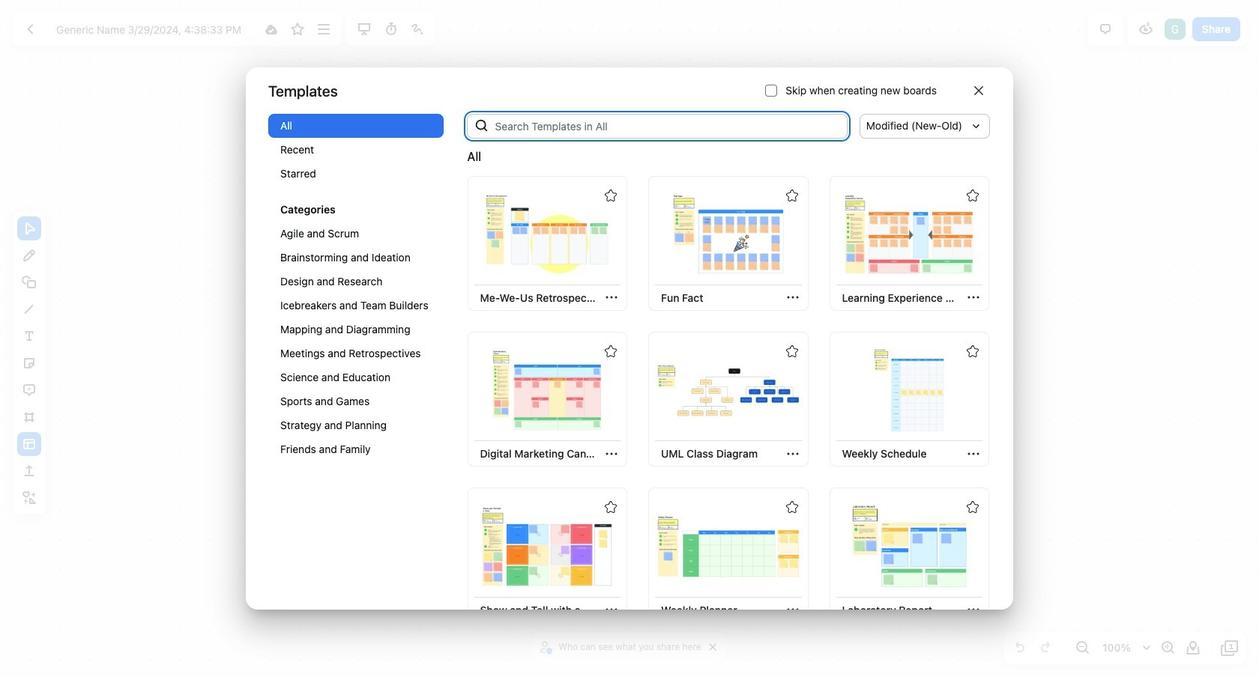 Task type: vqa. For each thing, say whether or not it's contained in the screenshot.
uml class diagram element
no



Task type: locate. For each thing, give the bounding box(es) containing it.
star this whiteboard image for thumbnail for learning experience canvas
[[967, 189, 979, 201]]

timer image
[[382, 20, 400, 38]]

thumbnail for me-we-us retrospective image
[[476, 192, 619, 276]]

categories element
[[268, 114, 443, 477]]

list item
[[1163, 17, 1187, 41]]

star this whiteboard image for thumbnail for me-we-us retrospective
[[605, 189, 617, 201]]

star this whiteboard image for thumbnail for show and tell with a twist
[[605, 502, 617, 514]]

star this whiteboard image inside card for template me-we-us retrospective element
[[605, 189, 617, 201]]

thumbnail for learning experience canvas image
[[838, 192, 981, 276]]

list
[[1163, 17, 1187, 41]]

star this whiteboard image for thumbnail for weekly planner
[[786, 502, 798, 514]]

comment panel image
[[1096, 20, 1114, 38]]

star this whiteboard image inside the card for template show and tell with a twist element
[[605, 502, 617, 514]]

status
[[467, 147, 481, 165]]

card for template laboratory report element
[[829, 488, 989, 623]]

star this whiteboard image inside the card for template digital marketing canvas element
[[605, 345, 617, 357]]

card for template weekly planner element
[[648, 488, 808, 623]]

thumbnail for weekly planner image
[[657, 505, 800, 589]]

star this whiteboard image
[[289, 20, 307, 38], [786, 189, 798, 201], [605, 345, 617, 357], [967, 345, 979, 357], [967, 502, 979, 514]]

star this whiteboard image inside card for template fun fact 'element'
[[786, 189, 798, 201]]

card for template weekly schedule element
[[829, 332, 989, 467]]

star this whiteboard image inside card for template laboratory report element
[[967, 502, 979, 514]]

card for template fun fact element
[[648, 176, 808, 311]]

dashboard image
[[22, 20, 40, 38]]

laser image
[[408, 20, 426, 38]]

star this whiteboard image inside the card for template weekly schedule element
[[967, 345, 979, 357]]

star this whiteboard image inside card for template weekly planner "element"
[[786, 502, 798, 514]]

thumbnail for digital marketing canvas image
[[476, 349, 619, 432]]

Search Templates in All text field
[[489, 114, 848, 138]]

card for template uml class diagram element
[[648, 332, 808, 467]]

pages image
[[1221, 639, 1239, 657]]

thumbnail for weekly schedule image
[[838, 349, 981, 432]]

star this whiteboard image inside card for template uml class diagram element
[[786, 345, 798, 357]]

thumbnail for laboratory report image
[[838, 505, 981, 589]]

star this whiteboard image for thumbnail for uml class diagram
[[786, 345, 798, 357]]

star this whiteboard image for the card for template digital marketing canvas element on the left of page
[[605, 345, 617, 357]]

star this whiteboard image for card for template laboratory report element
[[967, 502, 979, 514]]

star this whiteboard image
[[605, 189, 617, 201], [967, 189, 979, 201], [786, 345, 798, 357], [605, 502, 617, 514], [786, 502, 798, 514]]

star this whiteboard image inside card for template learning experience canvas element
[[967, 189, 979, 201]]

card for template learning experience canvas element
[[829, 176, 989, 311]]

thumbnail for show and tell with a twist image
[[476, 505, 619, 589]]

star this whiteboard image for the card for template weekly schedule element
[[967, 345, 979, 357]]



Task type: describe. For each thing, give the bounding box(es) containing it.
card for template show and tell with a twist element
[[467, 488, 627, 623]]

zoom in image
[[1159, 639, 1177, 657]]

thumbnail for uml class diagram image
[[657, 349, 800, 432]]

thumbnail for fun fact image
[[657, 192, 800, 276]]

Document name text field
[[45, 17, 257, 41]]

card for template digital marketing canvas element
[[467, 332, 627, 467]]

more options image
[[315, 20, 333, 38]]

presentation image
[[356, 20, 374, 38]]

star this whiteboard image for card for template fun fact 'element'
[[786, 189, 798, 201]]

close image
[[974, 87, 983, 95]]

close image
[[710, 644, 717, 651]]

card for template me-we-us retrospective element
[[467, 176, 627, 311]]

zoom out image
[[1073, 639, 1091, 657]]



